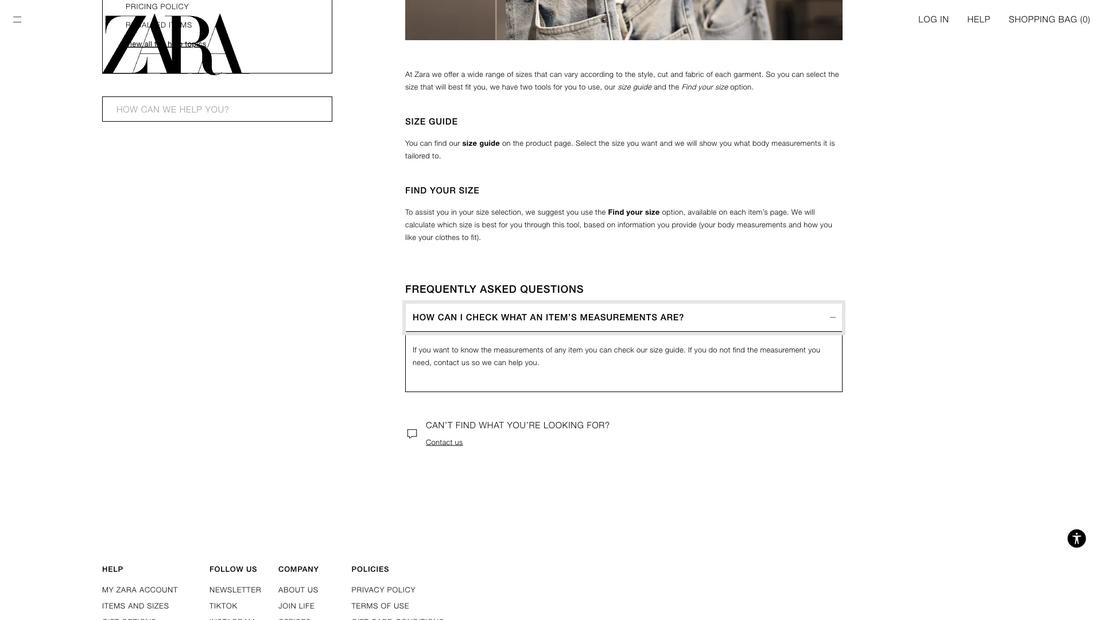 Task type: locate. For each thing, give the bounding box(es) containing it.
your down fabric
[[698, 82, 713, 91]]

1 horizontal spatial body
[[753, 139, 770, 147]]

1 vertical spatial want
[[433, 345, 450, 354]]

on left product
[[502, 139, 511, 147]]

our right check
[[637, 345, 648, 354]]

asked
[[480, 283, 517, 295]]

0 horizontal spatial that
[[421, 82, 434, 91]]

1 horizontal spatial of
[[546, 345, 552, 354]]

size guide
[[405, 117, 458, 127]]

2 if from the left
[[688, 345, 692, 354]]

can right so
[[494, 358, 506, 367]]

body right 'show'
[[753, 139, 770, 147]]

0 horizontal spatial page.
[[554, 139, 574, 147]]

1 horizontal spatial want
[[641, 139, 658, 147]]

best down selection,
[[482, 220, 497, 229]]

policy
[[161, 2, 189, 11]]

body inside on the product page. select the size you want and we will show you what body measurements it is tailored to.
[[753, 139, 770, 147]]

and inside on the product page. select the size you want and we will show you what body measurements it is tailored to.
[[660, 139, 673, 147]]

for
[[554, 82, 563, 91], [499, 220, 508, 229]]

(your
[[699, 220, 716, 229]]

you up "need,"
[[419, 345, 431, 354]]

0 vertical spatial page.
[[554, 139, 574, 147]]

not
[[720, 345, 731, 354]]

1 vertical spatial each
[[730, 208, 746, 216]]

page. left select
[[554, 139, 574, 147]]

0 vertical spatial help
[[968, 14, 991, 24]]

us for follow us
[[246, 565, 257, 573]]

our inside if you want to know the measurements of any item you can check our size guide. if you do not find the measurement you need, contact us so we can help you.
[[637, 345, 648, 354]]

your down calculate
[[419, 233, 433, 241]]

0 horizontal spatial find
[[608, 208, 624, 216]]

0 vertical spatial what
[[734, 139, 750, 147]]

contact us
[[426, 438, 463, 446]]

size right your
[[459, 185, 480, 195]]

if up "need,"
[[413, 345, 417, 354]]

to left the know
[[452, 345, 459, 354]]

1 horizontal spatial help
[[509, 358, 523, 367]]

is inside on the product page. select the size you want and we will show you what body measurements it is tailored to.
[[830, 139, 835, 147]]

each inside option, available on each item's page. we will calculate which size is best for you through this tool, based on information you provide (your body measurements and how you like your clothes to fit).
[[730, 208, 746, 216]]

0 vertical spatial each
[[715, 70, 732, 78]]

based
[[584, 220, 605, 229]]

1 horizontal spatial is
[[830, 139, 835, 147]]

assist
[[415, 208, 435, 216]]

each up option.
[[715, 70, 732, 78]]

0 horizontal spatial guide
[[480, 139, 500, 147]]

option, available on each item's page. we will calculate which size is best for you through this tool, based on information you provide (your body measurements and how you like your clothes to fit).
[[405, 208, 835, 241]]

1 vertical spatial size
[[459, 185, 480, 195]]

1 horizontal spatial on
[[607, 220, 616, 229]]

2 vertical spatial find
[[456, 420, 476, 430]]

about
[[278, 585, 305, 594]]

that up the tools
[[535, 70, 548, 78]]

help up my
[[102, 565, 123, 573]]

1 vertical spatial find
[[733, 345, 745, 354]]

will down offer
[[436, 82, 446, 91]]

2 vertical spatial measurements
[[494, 345, 544, 354]]

if right guide.
[[688, 345, 692, 354]]

offer
[[444, 70, 459, 78]]

guide
[[429, 117, 458, 127]]

and
[[671, 70, 683, 78], [654, 82, 667, 91], [660, 139, 673, 147], [789, 220, 802, 229]]

on right based
[[607, 220, 616, 229]]

privacy
[[352, 585, 385, 594]]

1 vertical spatial is
[[475, 220, 480, 229]]

we left 'show'
[[675, 139, 685, 147]]

1 vertical spatial what
[[479, 420, 504, 430]]

us up life
[[308, 585, 319, 594]]

for right the tools
[[554, 82, 563, 91]]

0 horizontal spatial for
[[499, 220, 508, 229]]

can
[[550, 70, 562, 78], [792, 70, 804, 78], [420, 139, 432, 147], [600, 345, 612, 354], [494, 358, 506, 367]]

1 vertical spatial best
[[482, 220, 497, 229]]

items down my
[[102, 601, 126, 610]]

for inside option, available on each item's page. we will calculate which size is best for you through this tool, based on information you provide (your body measurements and how you like your clothes to fit).
[[499, 220, 508, 229]]

need,
[[413, 358, 432, 367]]

log in
[[919, 14, 949, 24]]

1 vertical spatial page.
[[770, 208, 789, 216]]

find down fabric
[[682, 82, 696, 91]]

for inside at zara we offer a wide range of sizes that can vary according to the style, cut and fabric of each garment. so you can select the size that will best fit you, we have two tools for you to use, our
[[554, 82, 563, 91]]

2 horizontal spatial will
[[805, 208, 815, 216]]

we right so
[[482, 358, 492, 367]]

0 horizontal spatial size
[[405, 117, 426, 127]]

fit).
[[471, 233, 481, 241]]

1 vertical spatial items
[[102, 601, 126, 610]]

0 vertical spatial find
[[435, 139, 447, 147]]

of up the have
[[507, 70, 513, 78]]

we down "range"
[[490, 82, 500, 91]]

information
[[618, 220, 655, 229]]

1 horizontal spatial best
[[482, 220, 497, 229]]

policy
[[387, 585, 416, 594]]

calculate
[[405, 220, 435, 229]]

this
[[553, 220, 565, 229]]

recalled items link
[[126, 19, 309, 30]]

1 vertical spatial for
[[499, 220, 508, 229]]

best left fit
[[448, 82, 463, 91]]

will
[[436, 82, 446, 91], [687, 139, 697, 147], [805, 208, 815, 216]]

is inside option, available on each item's page. we will calculate which size is best for you through this tool, based on information you provide (your body measurements and how you like your clothes to fit).
[[475, 220, 480, 229]]

size up you
[[405, 117, 426, 127]]

and down "we"
[[789, 220, 802, 229]]

and left 'show'
[[660, 139, 673, 147]]

0 horizontal spatial if
[[413, 345, 417, 354]]

the
[[155, 39, 166, 48], [625, 70, 636, 78], [829, 70, 839, 78], [669, 82, 680, 91], [513, 139, 524, 147], [599, 139, 610, 147], [595, 208, 606, 216], [481, 345, 492, 354], [748, 345, 758, 354]]

0 vertical spatial that
[[535, 70, 548, 78]]

tools
[[535, 82, 551, 91]]

what inside on the product page. select the size you want and we will show you what body measurements it is tailored to.
[[734, 139, 750, 147]]

us for contact us
[[455, 438, 463, 446]]

1 horizontal spatial size
[[459, 185, 480, 195]]

of
[[507, 70, 513, 78], [707, 70, 713, 78], [546, 345, 552, 354]]

0 horizontal spatial of
[[507, 70, 513, 78]]

1 horizontal spatial will
[[687, 139, 697, 147]]

find up to.
[[435, 139, 447, 147]]

2 vertical spatial our
[[637, 345, 648, 354]]

size inside if you want to know the measurements of any item you can check our size guide. if you do not find the measurement you need, contact us so we can help you.
[[650, 345, 663, 354]]

0 horizontal spatial is
[[475, 220, 480, 229]]

looking
[[544, 420, 584, 430]]

find
[[682, 82, 696, 91], [608, 208, 624, 216]]

cut
[[658, 70, 668, 78]]

2 vertical spatial on
[[607, 220, 616, 229]]

help left you.
[[509, 358, 523, 367]]

log
[[919, 14, 938, 24]]

0 vertical spatial will
[[436, 82, 446, 91]]

1 horizontal spatial what
[[734, 139, 750, 147]]

can
[[438, 312, 458, 322]]

sizes
[[516, 70, 532, 78]]

know
[[461, 345, 479, 354]]

0 vertical spatial help
[[168, 39, 183, 48]]

you
[[405, 139, 418, 147]]

will up how
[[805, 208, 815, 216]]

shopping bag ( 0 )
[[1009, 14, 1091, 24]]

contact
[[434, 358, 459, 367]]

0 horizontal spatial our
[[449, 139, 460, 147]]

find right can't
[[456, 420, 476, 430]]

1 vertical spatial help
[[102, 565, 123, 573]]

0 vertical spatial on
[[502, 139, 511, 147]]

can't
[[426, 420, 453, 430]]

your up information
[[627, 208, 643, 216]]

1 horizontal spatial if
[[688, 345, 692, 354]]

page. inside on the product page. select the size you want and we will show you what body measurements it is tailored to.
[[554, 139, 574, 147]]

follow
[[210, 565, 244, 573]]

0 horizontal spatial will
[[436, 82, 446, 91]]

if
[[413, 345, 417, 354], [688, 345, 692, 354]]

of left any
[[546, 345, 552, 354]]

1 horizontal spatial guide
[[633, 82, 652, 91]]

zara
[[116, 585, 137, 594]]

to inside if you want to know the measurements of any item you can check our size guide. if you do not find the measurement you need, contact us so we can help you.
[[452, 345, 459, 354]]

How can we help you? search field
[[102, 96, 332, 122]]

of inside if you want to know the measurements of any item you can check our size guide. if you do not find the measurement you need, contact us so we can help you.
[[546, 345, 552, 354]]

have
[[502, 82, 518, 91]]

1 horizontal spatial our
[[605, 82, 616, 91]]

guide down style,
[[633, 82, 652, 91]]

want
[[641, 139, 658, 147], [433, 345, 450, 354]]

0 horizontal spatial help
[[168, 39, 183, 48]]

on the product page. select the size you want and we will show you what body measurements it is tailored to.
[[405, 139, 837, 160]]

check
[[466, 312, 498, 322]]

in
[[451, 208, 457, 216]]

us for about us
[[308, 585, 319, 594]]

each left the "item's"
[[730, 208, 746, 216]]

it
[[824, 139, 828, 147]]

0 vertical spatial items
[[169, 20, 192, 29]]

find up information
[[608, 208, 624, 216]]

you left in
[[437, 208, 449, 216]]

help right in
[[968, 14, 991, 24]]

if you want to know the measurements of any item you can check our size guide. if you do not find the measurement you need, contact us so we can help you.
[[413, 345, 823, 367]]

0 vertical spatial want
[[641, 139, 658, 147]]

page. left "we"
[[770, 208, 789, 216]]

suggest
[[538, 208, 565, 216]]

help inside items and sizes element
[[168, 39, 183, 48]]

2 vertical spatial will
[[805, 208, 815, 216]]

1 horizontal spatial for
[[554, 82, 563, 91]]

0 vertical spatial best
[[448, 82, 463, 91]]

and inside at zara we offer a wide range of sizes that can vary according to the style, cut and fabric of each garment. so you can select the size that will best fit you, we have two tools for you to use, our
[[671, 70, 683, 78]]

body right (your
[[718, 220, 735, 229]]

0 horizontal spatial what
[[479, 420, 504, 430]]

size inside at zara we offer a wide range of sizes that can vary according to the style, cut and fabric of each garment. so you can select the size that will best fit you, we have two tools for you to use, our
[[405, 82, 418, 91]]

terms
[[352, 601, 378, 610]]

find
[[435, 139, 447, 147], [733, 345, 745, 354], [456, 420, 476, 430]]

best
[[448, 82, 463, 91], [482, 220, 497, 229]]

view all the help topics
[[126, 39, 206, 48]]

items
[[169, 20, 192, 29], [102, 601, 126, 610]]

that down zara
[[421, 82, 434, 91]]

1 vertical spatial will
[[687, 139, 697, 147]]

our down guide
[[449, 139, 460, 147]]

1 vertical spatial body
[[718, 220, 735, 229]]

find right not
[[733, 345, 745, 354]]

1 horizontal spatial that
[[535, 70, 548, 78]]

1 horizontal spatial page.
[[770, 208, 789, 216]]

life
[[299, 601, 315, 610]]

will inside at zara we offer a wide range of sizes that can vary according to the style, cut and fabric of each garment. so you can select the size that will best fit you, we have two tools for you to use, our
[[436, 82, 446, 91]]

guide left product
[[480, 139, 500, 147]]

how can i check what an item's measurements are? button
[[406, 304, 842, 332]]

page.
[[554, 139, 574, 147], [770, 208, 789, 216]]

0 horizontal spatial items
[[102, 601, 126, 610]]

our inside at zara we offer a wide range of sizes that can vary according to the style, cut and fabric of each garment. so you can select the size that will best fit you, we have two tools for you to use, our
[[605, 82, 616, 91]]

is up fit).
[[475, 220, 480, 229]]

measurements left the 'it'
[[772, 139, 821, 147]]

and right cut
[[671, 70, 683, 78]]

tiktok
[[210, 601, 237, 610]]

0 vertical spatial our
[[605, 82, 616, 91]]

join life link
[[278, 601, 315, 610]]

1 vertical spatial find
[[608, 208, 624, 216]]

on right available
[[719, 208, 728, 216]]

0 vertical spatial find
[[682, 82, 696, 91]]

1 vertical spatial our
[[449, 139, 460, 147]]

is right the 'it'
[[830, 139, 835, 147]]

1 horizontal spatial find
[[456, 420, 476, 430]]

items down policy at the top left of the page
[[169, 20, 192, 29]]

us right contact
[[455, 438, 463, 446]]

open menu image
[[11, 14, 23, 25]]

best inside at zara we offer a wide range of sizes that can vary according to the style, cut and fabric of each garment. so you can select the size that will best fit you, we have two tools for you to use, our
[[448, 82, 463, 91]]

want inside on the product page. select the size you want and we will show you what body measurements it is tailored to.
[[641, 139, 658, 147]]

what left you're
[[479, 420, 504, 430]]

we inside on the product page. select the size you want and we will show you what body measurements it is tailored to.
[[675, 139, 685, 147]]

0 horizontal spatial want
[[433, 345, 450, 354]]

provide
[[672, 220, 697, 229]]

us right follow
[[246, 565, 257, 573]]

how can i check what an item's measurements are?
[[413, 312, 685, 322]]

0 vertical spatial is
[[830, 139, 835, 147]]

size
[[405, 82, 418, 91], [618, 82, 631, 91], [715, 82, 728, 91], [462, 139, 477, 147], [612, 139, 625, 147], [476, 208, 489, 216], [645, 208, 660, 216], [459, 220, 472, 229], [650, 345, 663, 354]]

for down selection,
[[499, 220, 508, 229]]

to left fit).
[[462, 233, 469, 241]]

items and sizes element
[[102, 0, 332, 73]]

0 horizontal spatial body
[[718, 220, 735, 229]]

items and sizes link
[[102, 601, 169, 610]]

1 vertical spatial on
[[719, 208, 728, 216]]

2 horizontal spatial of
[[707, 70, 713, 78]]

will left 'show'
[[687, 139, 697, 147]]

measurements up you.
[[494, 345, 544, 354]]

what right 'show'
[[734, 139, 750, 147]]

2 horizontal spatial our
[[637, 345, 648, 354]]

2 horizontal spatial find
[[733, 345, 745, 354]]

us left so
[[462, 358, 470, 367]]

we
[[432, 70, 442, 78], [490, 82, 500, 91], [675, 139, 685, 147], [526, 208, 536, 216], [482, 358, 492, 367]]

0 horizontal spatial best
[[448, 82, 463, 91]]

1 vertical spatial help
[[509, 358, 523, 367]]

0 vertical spatial for
[[554, 82, 563, 91]]

0 vertical spatial measurements
[[772, 139, 821, 147]]

0 horizontal spatial on
[[502, 139, 511, 147]]

like
[[405, 233, 416, 241]]

our right use,
[[605, 82, 616, 91]]

of right fabric
[[707, 70, 713, 78]]

view
[[126, 39, 142, 48]]

help left "topics"
[[168, 39, 183, 48]]

so
[[472, 358, 480, 367]]

we
[[792, 208, 803, 216]]

0 vertical spatial body
[[753, 139, 770, 147]]

of for check
[[546, 345, 552, 354]]

measurements down the "item's"
[[737, 220, 787, 229]]

recalled
[[126, 20, 166, 29]]

1 vertical spatial measurements
[[737, 220, 787, 229]]

policies
[[352, 565, 389, 573]]



Task type: vqa. For each thing, say whether or not it's contained in the screenshot.


Task type: describe. For each thing, give the bounding box(es) containing it.
size inside option, available on each item's page. we will calculate which size is best for you through this tool, based on information you provide (your body measurements and how you like your clothes to fit).
[[459, 220, 472, 229]]

you down option,
[[658, 220, 670, 229]]

follow us
[[210, 565, 257, 573]]

so
[[766, 70, 775, 78]]

zara logo united states. image
[[102, 14, 250, 75]]

account
[[139, 585, 178, 594]]

you left do
[[694, 345, 707, 354]]

pricing policy link
[[126, 1, 309, 12]]

join
[[278, 601, 296, 610]]

measurements
[[580, 312, 658, 322]]

to assist you in your size selection, we suggest you use the find your size
[[405, 208, 660, 216]]

item
[[569, 345, 583, 354]]

how
[[413, 312, 435, 322]]

you right select
[[627, 139, 639, 147]]

you right how
[[820, 220, 832, 229]]

all
[[144, 39, 152, 48]]

two
[[520, 82, 533, 91]]

and down cut
[[654, 82, 667, 91]]

terms of use link
[[352, 601, 410, 610]]

2 horizontal spatial on
[[719, 208, 728, 216]]

we up through
[[526, 208, 536, 216]]

newsletter link
[[210, 585, 261, 594]]

frequently asked questions
[[405, 283, 584, 295]]

will inside option, available on each item's page. we will calculate which size is best for you through this tool, based on information you provide (your body measurements and how you like your clothes to fit).
[[805, 208, 815, 216]]

page. inside option, available on each item's page. we will calculate which size is best for you through this tool, based on information you provide (your body measurements and how you like your clothes to fit).
[[770, 208, 789, 216]]

pricing
[[126, 2, 158, 11]]

you down selection,
[[510, 220, 522, 229]]

)
[[1088, 14, 1091, 24]]

selection,
[[491, 208, 524, 216]]

to right according
[[616, 70, 623, 78]]

your right in
[[459, 208, 474, 216]]

you're
[[507, 420, 541, 430]]

size inside on the product page. select the size you want and we will show you what body measurements it is tailored to.
[[612, 139, 625, 147]]

guide.
[[665, 345, 686, 354]]

want inside if you want to know the measurements of any item you can check our size guide. if you do not find the measurement you need, contact us so we can help you.
[[433, 345, 450, 354]]

my zara account link
[[102, 585, 178, 594]]

view all the help topics link
[[126, 38, 206, 48]]

help inside if you want to know the measurements of any item you can check our size guide. if you do not find the measurement you need, contact us so we can help you.
[[509, 358, 523, 367]]

privacy policy
[[352, 585, 416, 594]]

about us
[[278, 585, 319, 594]]

you right 'show'
[[720, 139, 732, 147]]

can left check
[[600, 345, 612, 354]]

items and sizes
[[102, 601, 169, 610]]

body inside option, available on each item's page. we will calculate which size is best for you through this tool, based on information you provide (your body measurements and how you like your clothes to fit).
[[718, 220, 735, 229]]

0 vertical spatial guide
[[633, 82, 652, 91]]

check
[[614, 345, 634, 354]]

clothes
[[436, 233, 460, 241]]

log in link
[[919, 14, 949, 25]]

recalled items
[[126, 20, 192, 29]]

measurement
[[760, 345, 806, 354]]

to inside option, available on each item's page. we will calculate which size is best for you through this tool, based on information you provide (your body measurements and how you like your clothes to fit).
[[462, 233, 469, 241]]

your inside option, available on each item's page. we will calculate which size is best for you through this tool, based on information you provide (your body measurements and how you like your clothes to fit).
[[419, 233, 433, 241]]

according
[[581, 70, 614, 78]]

company
[[278, 565, 319, 573]]

tailored
[[405, 151, 430, 160]]

item's
[[546, 312, 577, 322]]

what
[[501, 312, 527, 322]]

newsletter
[[210, 585, 261, 594]]

you down vary
[[565, 82, 577, 91]]

available
[[688, 208, 717, 216]]

us inside if you want to know the measurements of any item you can check our size guide. if you do not find the measurement you need, contact us so we can help you.
[[462, 358, 470, 367]]

1 horizontal spatial find
[[682, 82, 696, 91]]

an
[[530, 312, 543, 322]]

measurements inside on the product page. select the size you want and we will show you what body measurements it is tailored to.
[[772, 139, 821, 147]]

bag
[[1059, 14, 1078, 24]]

my
[[102, 585, 114, 594]]

you can find our size guide
[[405, 139, 500, 147]]

1 horizontal spatial items
[[169, 20, 192, 29]]

1 vertical spatial guide
[[480, 139, 500, 147]]

0 horizontal spatial find
[[435, 139, 447, 147]]

0 vertical spatial size
[[405, 117, 426, 127]]

find inside if you want to know the measurements of any item you can check our size guide. if you do not find the measurement you need, contact us so we can help you.
[[733, 345, 745, 354]]

item's
[[749, 208, 768, 216]]

will inside on the product page. select the size you want and we will show you what body measurements it is tailored to.
[[687, 139, 697, 147]]

show
[[700, 139, 718, 147]]

about us link
[[278, 585, 319, 594]]

you right item in the bottom of the page
[[585, 345, 597, 354]]

use
[[394, 601, 410, 610]]

you,
[[474, 82, 488, 91]]

how
[[804, 220, 818, 229]]

to left use,
[[579, 82, 586, 91]]

each inside at zara we offer a wide range of sizes that can vary according to the style, cut and fabric of each garment. so you can select the size that will best fit you, we have two tools for you to use, our
[[715, 70, 732, 78]]

less image
[[829, 311, 838, 324]]

select
[[576, 139, 597, 147]]

you up "tool," on the top right
[[567, 208, 579, 216]]

the inside view all the help topics link
[[155, 39, 166, 48]]

you right so
[[778, 70, 790, 78]]

you.
[[525, 358, 540, 367]]

fabric
[[686, 70, 704, 78]]

vary
[[564, 70, 578, 78]]

1 horizontal spatial help
[[968, 14, 991, 24]]

on inside on the product page. select the size you want and we will show you what body measurements it is tailored to.
[[502, 139, 511, 147]]

accessibility image
[[1066, 527, 1089, 550]]

can left the select
[[792, 70, 804, 78]]

topics
[[185, 39, 206, 48]]

we inside if you want to know the measurements of any item you can check our size guide. if you do not find the measurement you need, contact us so we can help you.
[[482, 358, 492, 367]]

of for according
[[507, 70, 513, 78]]

option,
[[662, 208, 686, 216]]

help link
[[968, 14, 991, 25]]

can left vary
[[550, 70, 562, 78]]

select
[[807, 70, 826, 78]]

through
[[525, 220, 551, 229]]

you right the measurement
[[809, 345, 821, 354]]

frequently
[[405, 283, 477, 295]]

and inside option, available on each item's page. we will calculate which size is best for you through this tool, based on information you provide (your body measurements and how you like your clothes to fit).
[[789, 220, 802, 229]]

your
[[430, 185, 456, 195]]

measurements inside option, available on each item's page. we will calculate which size is best for you through this tool, based on information you provide (your body measurements and how you like your clothes to fit).
[[737, 220, 787, 229]]

garment.
[[734, 70, 764, 78]]

1 if from the left
[[413, 345, 417, 354]]

at zara we offer a wide range of sizes that can vary according to the style, cut and fabric of each garment. so you can select the size that will best fit you, we have two tools for you to use, our
[[405, 70, 842, 91]]

in
[[940, 14, 949, 24]]

tool,
[[567, 220, 582, 229]]

tiktok link
[[210, 601, 237, 610]]

join life
[[278, 601, 315, 610]]

wide
[[468, 70, 483, 78]]

we left offer
[[432, 70, 442, 78]]

use,
[[588, 82, 602, 91]]

0 horizontal spatial help
[[102, 565, 123, 573]]

measurements inside if you want to know the measurements of any item you can check our size guide. if you do not find the measurement you need, contact us so we can help you.
[[494, 345, 544, 354]]

1 vertical spatial that
[[421, 82, 434, 91]]

privacy policy link
[[352, 585, 416, 594]]

for?
[[587, 420, 610, 430]]

option.
[[731, 82, 754, 91]]

can right you
[[420, 139, 432, 147]]

are?
[[661, 312, 685, 322]]

0 status
[[1083, 14, 1088, 24]]

pricing policy
[[126, 2, 189, 11]]

shopping
[[1009, 14, 1056, 24]]

best inside option, available on each item's page. we will calculate which size is best for you through this tool, based on information you provide (your body measurements and how you like your clothes to fit).
[[482, 220, 497, 229]]



